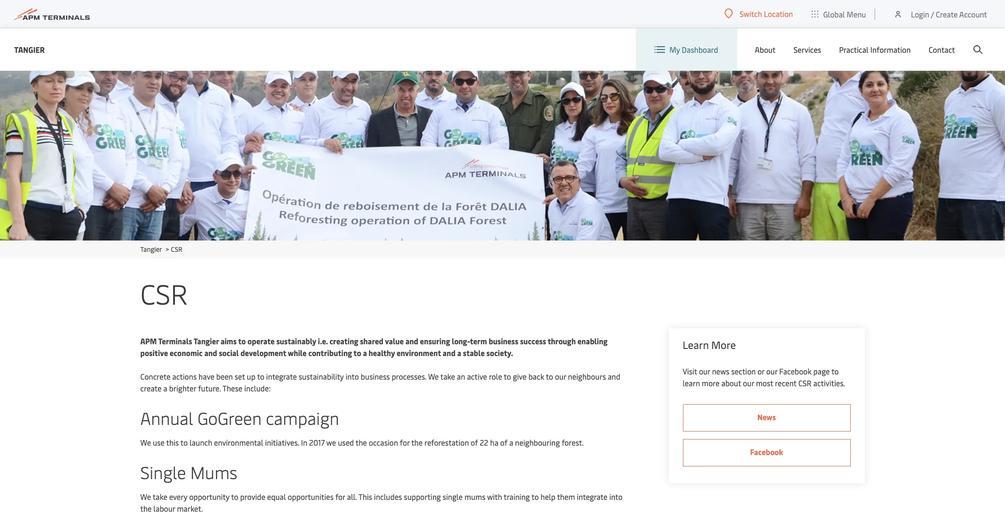 Task type: locate. For each thing, give the bounding box(es) containing it.
contact button
[[929, 28, 956, 71]]

occasion
[[369, 437, 398, 448]]

initiatives.
[[265, 437, 299, 448]]

of left 22
[[471, 437, 478, 448]]

1 horizontal spatial take
[[441, 371, 455, 382]]

2 of from the left
[[500, 437, 508, 448]]

news
[[758, 412, 776, 422]]

through
[[548, 336, 576, 346]]

sustainability
[[299, 371, 344, 382]]

provide
[[240, 492, 266, 502]]

1 horizontal spatial tangier
[[140, 245, 162, 254]]

of
[[471, 437, 478, 448], [500, 437, 508, 448]]

success
[[520, 336, 546, 346]]

csr right recent
[[799, 378, 812, 388]]

0 horizontal spatial into
[[346, 371, 359, 382]]

and
[[406, 336, 419, 346], [204, 348, 217, 358], [443, 348, 456, 358], [608, 371, 621, 382]]

1 vertical spatial for
[[336, 492, 345, 502]]

0 vertical spatial business
[[489, 336, 519, 346]]

tangier
[[14, 44, 45, 55], [140, 245, 162, 254], [194, 336, 219, 346]]

integrate inside concrete actions have been set up to integrate sustainability into business processes. we take an active role to give back to our neighbours and create a brighter future. these include:
[[266, 371, 297, 382]]

1 vertical spatial take
[[153, 492, 167, 502]]

information
[[871, 44, 911, 55]]

1 vertical spatial business
[[361, 371, 390, 382]]

visit our news section or our facebook page to learn more about our most recent csr activities.
[[683, 366, 846, 388]]

we use this to launch environmental initiatives. in 2017 we used the occasion for the reforestation of 22 ha of a neighbouring forest.
[[140, 437, 586, 448]]

2 vertical spatial tangier
[[194, 336, 219, 346]]

we take every opportunity to provide equal opportunities for all. this includes supporting single mums with training to help them integrate into the labour market.
[[140, 492, 623, 514]]

term
[[470, 336, 487, 346]]

them
[[557, 492, 575, 502]]

or
[[758, 366, 765, 377]]

2 vertical spatial csr
[[799, 378, 812, 388]]

1 vertical spatial facebook
[[750, 447, 784, 457]]

for inside we take every opportunity to provide equal opportunities for all. this includes supporting single mums with training to help them integrate into the labour market.
[[336, 492, 345, 502]]

take left an
[[441, 371, 455, 382]]

to
[[238, 336, 246, 346], [354, 348, 361, 358], [832, 366, 839, 377], [257, 371, 264, 382], [504, 371, 511, 382], [546, 371, 553, 382], [181, 437, 188, 448], [231, 492, 238, 502], [532, 492, 539, 502]]

to up "activities."
[[832, 366, 839, 377]]

with
[[487, 492, 502, 502]]

facebook link
[[683, 439, 851, 467]]

0 vertical spatial we
[[428, 371, 439, 382]]

single
[[140, 461, 186, 484]]

ha
[[490, 437, 499, 448]]

tangier for tangier > csr
[[140, 245, 162, 254]]

our down section
[[743, 378, 755, 388]]

1 horizontal spatial into
[[610, 492, 623, 502]]

0 vertical spatial take
[[441, 371, 455, 382]]

social
[[219, 348, 239, 358]]

the
[[356, 437, 367, 448], [412, 437, 423, 448], [140, 503, 152, 514]]

0 vertical spatial facebook
[[780, 366, 812, 377]]

more
[[712, 338, 736, 352]]

concrete
[[140, 371, 171, 382]]

1 horizontal spatial for
[[400, 437, 410, 448]]

0 horizontal spatial tangier link
[[14, 44, 45, 55]]

the left labour
[[140, 503, 152, 514]]

environmental
[[214, 437, 263, 448]]

a down the long-
[[457, 348, 461, 358]]

1 vertical spatial tangier
[[140, 245, 162, 254]]

0 horizontal spatial take
[[153, 492, 167, 502]]

our
[[699, 366, 711, 377], [767, 366, 778, 377], [555, 371, 566, 382], [743, 378, 755, 388]]

of right ha
[[500, 437, 508, 448]]

0 vertical spatial into
[[346, 371, 359, 382]]

account
[[960, 9, 988, 19]]

operate
[[248, 336, 275, 346]]

ensuring
[[420, 336, 450, 346]]

0 horizontal spatial the
[[140, 503, 152, 514]]

learn more
[[683, 338, 736, 352]]

2017
[[309, 437, 325, 448]]

terminals
[[158, 336, 192, 346]]

activities.
[[814, 378, 846, 388]]

about button
[[755, 28, 776, 71]]

csr right > at top
[[171, 245, 183, 254]]

business inside apm terminals tangier aims to operate sustainably i.e. creating shared value and ensuring long-term business success through enabling positive economic and social development while contributing to a healthy environment and a stable society.
[[489, 336, 519, 346]]

been
[[216, 371, 233, 382]]

tangier link
[[14, 44, 45, 55], [140, 245, 162, 254]]

1 vertical spatial integrate
[[577, 492, 608, 502]]

this
[[359, 492, 372, 502]]

1 horizontal spatial tangier link
[[140, 245, 162, 254]]

integrate right them
[[577, 492, 608, 502]]

login
[[911, 9, 930, 19]]

0 vertical spatial for
[[400, 437, 410, 448]]

set
[[235, 371, 245, 382]]

0 horizontal spatial of
[[471, 437, 478, 448]]

22
[[480, 437, 489, 448]]

take up labour
[[153, 492, 167, 502]]

tangier > csr
[[140, 245, 183, 254]]

we inside we take every opportunity to provide equal opportunities for all. this includes supporting single mums with training to help them integrate into the labour market.
[[140, 492, 151, 502]]

integrate inside we take every opportunity to provide equal opportunities for all. this includes supporting single mums with training to help them integrate into the labour market.
[[577, 492, 608, 502]]

shared
[[360, 336, 384, 346]]

brighter
[[169, 383, 196, 394]]

2 horizontal spatial the
[[412, 437, 423, 448]]

the inside we take every opportunity to provide equal opportunities for all. this includes supporting single mums with training to help them integrate into the labour market.
[[140, 503, 152, 514]]

into
[[346, 371, 359, 382], [610, 492, 623, 502]]

we
[[327, 437, 336, 448]]

0 horizontal spatial tangier
[[14, 44, 45, 55]]

campaign
[[266, 406, 339, 429]]

a right ha
[[510, 437, 513, 448]]

2 vertical spatial we
[[140, 492, 151, 502]]

integrate
[[266, 371, 297, 382], [577, 492, 608, 502]]

my dashboard
[[670, 44, 718, 55]]

0 horizontal spatial for
[[336, 492, 345, 502]]

healthy
[[369, 348, 395, 358]]

sustainably
[[276, 336, 316, 346]]

0 vertical spatial csr
[[171, 245, 183, 254]]

for left all.
[[336, 492, 345, 502]]

login / create account
[[911, 9, 988, 19]]

aims
[[221, 336, 237, 346]]

1 horizontal spatial integrate
[[577, 492, 608, 502]]

1 vertical spatial we
[[140, 437, 151, 448]]

the right used
[[356, 437, 367, 448]]

dashboard
[[682, 44, 718, 55]]

the left reforestation on the left of the page
[[412, 437, 423, 448]]

practical information
[[840, 44, 911, 55]]

0 horizontal spatial integrate
[[266, 371, 297, 382]]

business down healthy
[[361, 371, 390, 382]]

used
[[338, 437, 354, 448]]

a right create
[[163, 383, 167, 394]]

we
[[428, 371, 439, 382], [140, 437, 151, 448], [140, 492, 151, 502]]

we down the single
[[140, 492, 151, 502]]

business up society.
[[489, 336, 519, 346]]

1 horizontal spatial business
[[489, 336, 519, 346]]

we left use
[[140, 437, 151, 448]]

we right processes.
[[428, 371, 439, 382]]

0 vertical spatial tangier
[[14, 44, 45, 55]]

1 vertical spatial into
[[610, 492, 623, 502]]

create
[[936, 9, 958, 19]]

facebook
[[780, 366, 812, 377], [750, 447, 784, 457]]

use
[[153, 437, 165, 448]]

facebook up recent
[[780, 366, 812, 377]]

long-
[[452, 336, 470, 346]]

annual
[[140, 406, 193, 429]]

2 horizontal spatial tangier
[[194, 336, 219, 346]]

0 vertical spatial integrate
[[266, 371, 297, 382]]

for right occasion
[[400, 437, 410, 448]]

for
[[400, 437, 410, 448], [336, 492, 345, 502]]

tangier boh image
[[0, 71, 1006, 241]]

1 horizontal spatial of
[[500, 437, 508, 448]]

our up more
[[699, 366, 711, 377]]

1 vertical spatial csr
[[140, 275, 188, 312]]

and inside concrete actions have been set up to integrate sustainability into business processes. we take an active role to give back to our neighbours and create a brighter future. these include:
[[608, 371, 621, 382]]

1 horizontal spatial the
[[356, 437, 367, 448]]

services button
[[794, 28, 822, 71]]

every
[[169, 492, 187, 502]]

our right back
[[555, 371, 566, 382]]

into inside we take every opportunity to provide equal opportunities for all. this includes supporting single mums with training to help them integrate into the labour market.
[[610, 492, 623, 502]]

facebook down news link
[[750, 447, 784, 457]]

and right neighbours
[[608, 371, 621, 382]]

society.
[[487, 348, 513, 358]]

csr down tangier > csr
[[140, 275, 188, 312]]

creating
[[330, 336, 358, 346]]

integrate up include:
[[266, 371, 297, 382]]

my dashboard button
[[655, 28, 718, 71]]

economic
[[170, 348, 203, 358]]

0 horizontal spatial business
[[361, 371, 390, 382]]



Task type: vqa. For each thing, say whether or not it's contained in the screenshot.
Tangier to the left
yes



Task type: describe. For each thing, give the bounding box(es) containing it.
into inside concrete actions have been set up to integrate sustainability into business processes. we take an active role to give back to our neighbours and create a brighter future. these include:
[[346, 371, 359, 382]]

and down the long-
[[443, 348, 456, 358]]

section
[[732, 366, 756, 377]]

services
[[794, 44, 822, 55]]

i.e.
[[318, 336, 328, 346]]

0 vertical spatial tangier link
[[14, 44, 45, 55]]

we for the
[[140, 492, 151, 502]]

neighbours
[[568, 371, 606, 382]]

apm terminals tangier aims to operate sustainably i.e. creating shared value and ensuring long-term business success through enabling positive economic and social development while contributing to a healthy environment and a stable society.
[[140, 336, 608, 358]]

about
[[755, 44, 776, 55]]

about
[[722, 378, 741, 388]]

practical
[[840, 44, 869, 55]]

to left 'provide'
[[231, 492, 238, 502]]

role
[[489, 371, 502, 382]]

an
[[457, 371, 465, 382]]

while
[[288, 348, 307, 358]]

positive
[[140, 348, 168, 358]]

give
[[513, 371, 527, 382]]

to down 'creating'
[[354, 348, 361, 358]]

annual gogreen campaign
[[140, 406, 339, 429]]

facebook inside visit our news section or our facebook page to learn more about our most recent csr activities.
[[780, 366, 812, 377]]

csr inside visit our news section or our facebook page to learn more about our most recent csr activities.
[[799, 378, 812, 388]]

in
[[301, 437, 307, 448]]

practical information button
[[840, 28, 911, 71]]

tangier for tangier
[[14, 44, 45, 55]]

1 of from the left
[[471, 437, 478, 448]]

include:
[[244, 383, 271, 394]]

enabling
[[578, 336, 608, 346]]

have
[[199, 371, 215, 382]]

opportunities
[[288, 492, 334, 502]]

and up environment
[[406, 336, 419, 346]]

take inside we take every opportunity to provide equal opportunities for all. this includes supporting single mums with training to help them integrate into the labour market.
[[153, 492, 167, 502]]

help
[[541, 492, 556, 502]]

recent
[[775, 378, 797, 388]]

location
[[764, 8, 793, 19]]

news
[[712, 366, 730, 377]]

labour
[[154, 503, 175, 514]]

create
[[140, 383, 162, 394]]

take inside concrete actions have been set up to integrate sustainability into business processes. we take an active role to give back to our neighbours and create a brighter future. these include:
[[441, 371, 455, 382]]

processes.
[[392, 371, 427, 382]]

gogreen
[[198, 406, 262, 429]]

actions
[[172, 371, 197, 382]]

to right up
[[257, 371, 264, 382]]

we inside concrete actions have been set up to integrate sustainability into business processes. we take an active role to give back to our neighbours and create a brighter future. these include:
[[428, 371, 439, 382]]

1 vertical spatial tangier link
[[140, 245, 162, 254]]

to left help
[[532, 492, 539, 502]]

this
[[166, 437, 179, 448]]

/
[[931, 9, 934, 19]]

environment
[[397, 348, 441, 358]]

>
[[166, 245, 169, 254]]

to right back
[[546, 371, 553, 382]]

switch
[[740, 8, 762, 19]]

we for forest.
[[140, 437, 151, 448]]

more
[[702, 378, 720, 388]]

to inside visit our news section or our facebook page to learn more about our most recent csr activities.
[[832, 366, 839, 377]]

opportunity
[[189, 492, 230, 502]]

value
[[385, 336, 404, 346]]

single
[[443, 492, 463, 502]]

tangier inside apm terminals tangier aims to operate sustainably i.e. creating shared value and ensuring long-term business success through enabling positive economic and social development while contributing to a healthy environment and a stable society.
[[194, 336, 219, 346]]

active
[[467, 371, 487, 382]]

mums
[[190, 461, 237, 484]]

our inside concrete actions have been set up to integrate sustainability into business processes. we take an active role to give back to our neighbours and create a brighter future. these include:
[[555, 371, 566, 382]]

reforestation
[[425, 437, 469, 448]]

page
[[814, 366, 830, 377]]

future.
[[198, 383, 221, 394]]

my
[[670, 44, 680, 55]]

up
[[247, 371, 256, 382]]

equal
[[267, 492, 286, 502]]

includes
[[374, 492, 402, 502]]

development
[[241, 348, 286, 358]]

neighbouring
[[515, 437, 560, 448]]

global menu button
[[803, 0, 876, 28]]

global
[[824, 9, 845, 19]]

login / create account link
[[894, 0, 988, 28]]

our right or
[[767, 366, 778, 377]]

learn
[[683, 378, 700, 388]]

switch location
[[740, 8, 793, 19]]

news link
[[683, 404, 851, 432]]

contributing
[[308, 348, 352, 358]]

switch location button
[[725, 8, 793, 19]]

a down shared on the bottom
[[363, 348, 367, 358]]

apm
[[140, 336, 157, 346]]

global menu
[[824, 9, 867, 19]]

business inside concrete actions have been set up to integrate sustainability into business processes. we take an active role to give back to our neighbours and create a brighter future. these include:
[[361, 371, 390, 382]]

a inside concrete actions have been set up to integrate sustainability into business processes. we take an active role to give back to our neighbours and create a brighter future. these include:
[[163, 383, 167, 394]]

forest.
[[562, 437, 584, 448]]

single mums
[[140, 461, 237, 484]]

to right this
[[181, 437, 188, 448]]

contact
[[929, 44, 956, 55]]

mums
[[465, 492, 486, 502]]

launch
[[190, 437, 212, 448]]

supporting
[[404, 492, 441, 502]]

and left social
[[204, 348, 217, 358]]

to right aims
[[238, 336, 246, 346]]

to right role
[[504, 371, 511, 382]]



